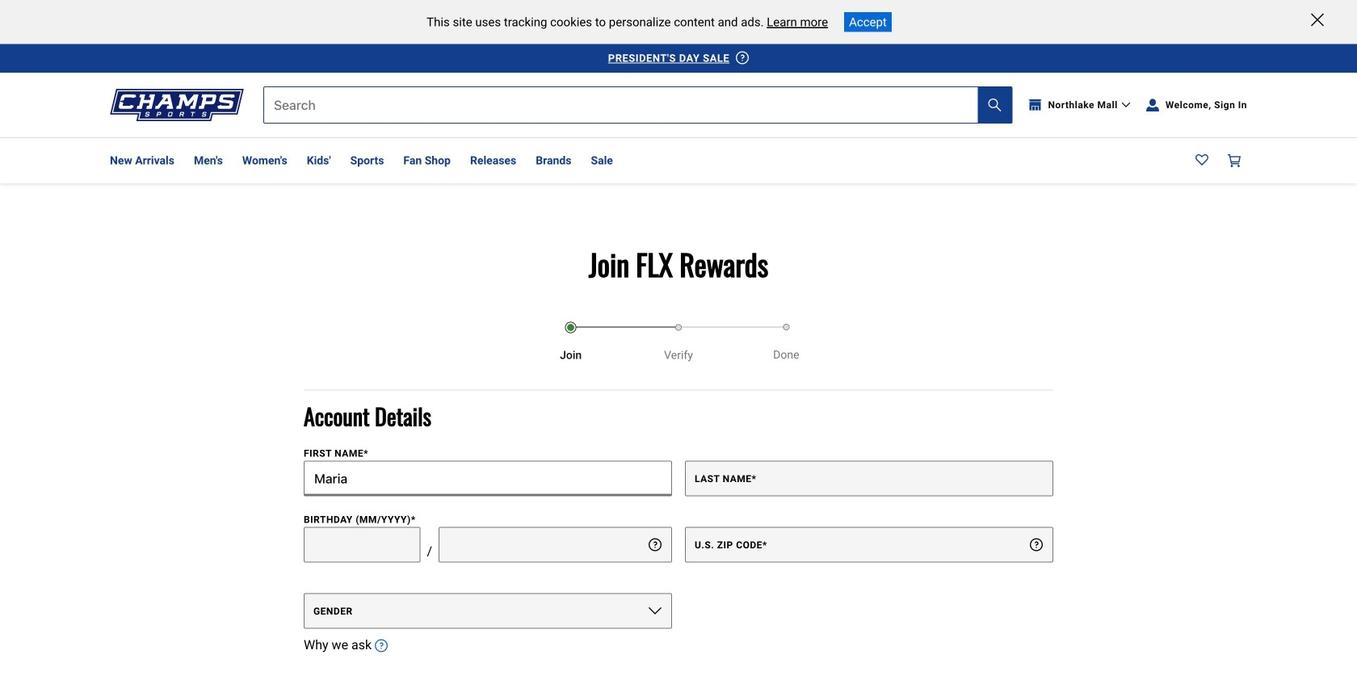 Task type: locate. For each thing, give the bounding box(es) containing it.
0 horizontal spatial more information image
[[649, 539, 662, 551]]

1 horizontal spatial inactive image
[[783, 324, 790, 331]]

2 horizontal spatial required element
[[763, 540, 768, 551]]

toolbar
[[110, 138, 906, 183]]

champs sports logo links to the home page image
[[110, 89, 244, 121]]

0 horizontal spatial inactive image
[[676, 325, 682, 331]]

active image
[[565, 322, 577, 333]]

1 horizontal spatial required element
[[752, 473, 757, 485]]

inactive image
[[783, 324, 790, 331], [676, 325, 682, 331]]

None text field
[[685, 461, 1054, 497]]

None search field
[[263, 86, 1013, 124]]

required element
[[364, 448, 369, 459], [752, 473, 757, 485], [763, 540, 768, 551]]

more information image
[[649, 539, 662, 551], [1030, 539, 1043, 551]]

0 horizontal spatial required element
[[364, 448, 369, 459]]

close image
[[1312, 13, 1325, 26]]

cookie banner region
[[0, 0, 1358, 44]]

1 horizontal spatial more information image
[[1030, 539, 1043, 551]]

1 vertical spatial required element
[[752, 473, 757, 485]]

None text field
[[304, 461, 672, 497], [304, 527, 421, 563], [439, 527, 672, 563], [685, 527, 1054, 563], [304, 461, 672, 497], [304, 527, 421, 563], [439, 527, 672, 563], [685, 527, 1054, 563]]



Task type: vqa. For each thing, say whether or not it's contained in the screenshot.
topmost More Information icon
no



Task type: describe. For each thing, give the bounding box(es) containing it.
2 more information image from the left
[[1030, 539, 1043, 551]]

more information image
[[375, 640, 388, 653]]

my favorites image
[[1196, 154, 1209, 167]]

2 inactive image from the left
[[676, 325, 682, 331]]

1 more information image from the left
[[649, 539, 662, 551]]

search submit image
[[989, 99, 1002, 112]]

2 vertical spatial required element
[[763, 540, 768, 551]]

Search search field
[[264, 87, 1012, 123]]

0 vertical spatial required element
[[364, 448, 369, 459]]

primary element
[[97, 138, 1261, 183]]

more information about president's day sale promotion image
[[736, 51, 749, 64]]

cart: 0 items image
[[1228, 154, 1241, 167]]

1 inactive image from the left
[[783, 324, 790, 331]]



